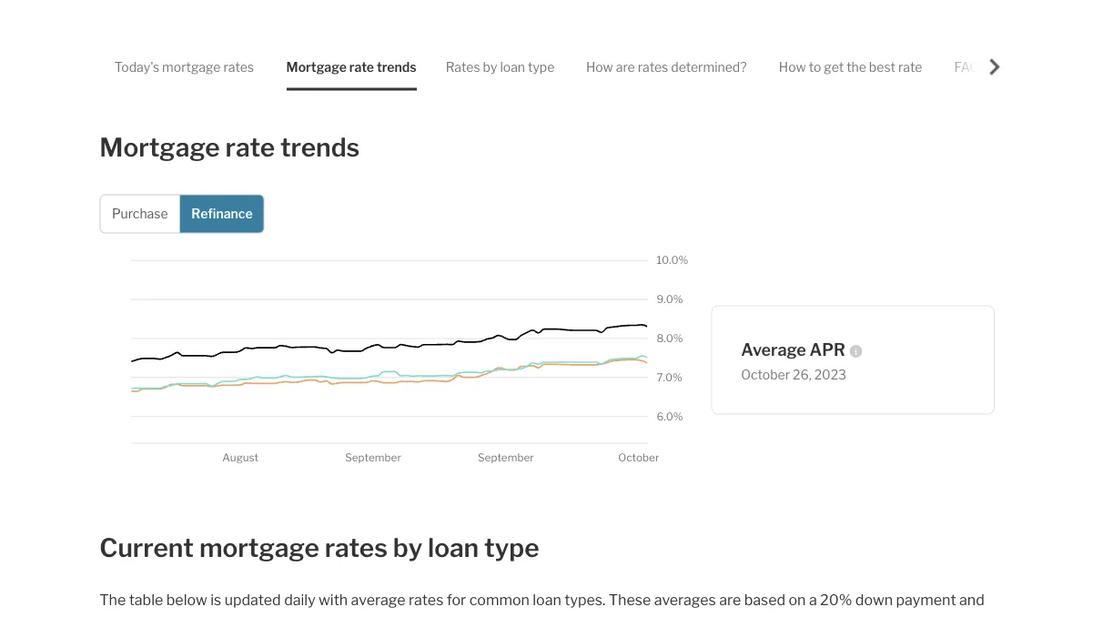 Task type: describe. For each thing, give the bounding box(es) containing it.
how to get the best rate
[[779, 59, 922, 75]]

1 vertical spatial loan
[[428, 532, 479, 563]]

faqs link
[[954, 44, 986, 90]]

1 horizontal spatial mortgage
[[286, 59, 346, 75]]

a
[[809, 591, 817, 608]]

current  mortgage rates by loan type
[[99, 532, 539, 563]]

october
[[741, 367, 790, 383]]

average apr
[[741, 340, 845, 360]]

mortgage for current
[[199, 532, 319, 563]]

updated
[[225, 591, 281, 608]]

today's
[[114, 59, 159, 75]]

0 horizontal spatial trends
[[280, 132, 360, 163]]

average
[[351, 591, 406, 608]]

0 horizontal spatial by
[[393, 532, 423, 563]]

refinance
[[191, 206, 253, 221]]

credit
[[139, 616, 178, 617]]

0 vertical spatial by
[[483, 59, 497, 75]]

common
[[469, 591, 530, 608]]

is
[[210, 591, 221, 608]]

loan inside the table below is updated daily with average rates for common loan types. these averages are based on a 20% down payment and 740+ credit score.
[[533, 591, 561, 608]]

1 horizontal spatial rate
[[349, 59, 374, 75]]

types.
[[565, 591, 606, 608]]

rates for today's
[[223, 59, 254, 75]]

the
[[99, 591, 126, 608]]

1 horizontal spatial trends
[[376, 59, 416, 75]]

rates by loan type
[[445, 59, 554, 75]]

today's mortgage rates
[[114, 59, 254, 75]]

how to get the best rate link
[[779, 44, 922, 90]]

how are rates determined?
[[586, 59, 746, 75]]

how for how are rates determined?
[[586, 59, 613, 75]]

with
[[319, 591, 348, 608]]

determined?
[[671, 59, 746, 75]]

rates inside the table below is updated daily with average rates for common loan types. these averages are based on a 20% down payment and 740+ credit score.
[[409, 591, 444, 608]]

1 horizontal spatial loan
[[500, 59, 525, 75]]

get
[[824, 59, 844, 75]]

rates for current
[[325, 532, 388, 563]]

and
[[960, 591, 985, 608]]



Task type: locate. For each thing, give the bounding box(es) containing it.
type
[[528, 59, 554, 75], [484, 532, 539, 563]]

on
[[789, 591, 806, 608]]

mortgage rate trends link
[[286, 44, 416, 90]]

are left 'determined?'
[[616, 59, 635, 75]]

20%
[[820, 591, 852, 608]]

0 horizontal spatial are
[[616, 59, 635, 75]]

type right the rates
[[528, 59, 554, 75]]

how for how to get the best rate
[[779, 59, 806, 75]]

mortgage for today's
[[162, 59, 220, 75]]

table
[[129, 591, 163, 608]]

0 vertical spatial mortgage
[[162, 59, 220, 75]]

2023
[[814, 367, 847, 383]]

0 horizontal spatial loan
[[428, 532, 479, 563]]

based
[[744, 591, 786, 608]]

are left based
[[719, 591, 741, 608]]

trends left the rates
[[376, 59, 416, 75]]

0 horizontal spatial rate
[[225, 132, 275, 163]]

2 horizontal spatial rate
[[898, 59, 922, 75]]

2 how from the left
[[779, 59, 806, 75]]

rates
[[223, 59, 254, 75], [637, 59, 668, 75], [325, 532, 388, 563], [409, 591, 444, 608]]

rates for how
[[637, 59, 668, 75]]

by up average
[[393, 532, 423, 563]]

for
[[447, 591, 466, 608]]

payment
[[896, 591, 956, 608]]

1 vertical spatial trends
[[280, 132, 360, 163]]

1 how from the left
[[586, 59, 613, 75]]

loan left types.
[[533, 591, 561, 608]]

0 vertical spatial mortgage rate trends
[[286, 59, 416, 75]]

0 vertical spatial mortgage
[[286, 59, 346, 75]]

740+
[[99, 616, 136, 617]]

daily
[[284, 591, 316, 608]]

how are rates determined? link
[[586, 44, 746, 90]]

mortgage up updated
[[199, 532, 319, 563]]

1 vertical spatial mortgage
[[199, 532, 319, 563]]

1 vertical spatial mortgage rate trends
[[99, 132, 360, 163]]

score.
[[182, 616, 223, 617]]

0 horizontal spatial mortgage
[[99, 132, 220, 163]]

by right the rates
[[483, 59, 497, 75]]

apr
[[810, 340, 845, 360]]

current
[[99, 532, 194, 563]]

the table below is updated daily with average rates for common loan types. these averages are based on a 20% down payment and 740+ credit score.
[[99, 591, 988, 617]]

1 vertical spatial mortgage
[[99, 132, 220, 163]]

how
[[586, 59, 613, 75], [779, 59, 806, 75]]

the
[[846, 59, 866, 75]]

below
[[166, 591, 207, 608]]

rates
[[445, 59, 480, 75]]

option group
[[99, 194, 265, 233]]

0 vertical spatial type
[[528, 59, 554, 75]]

down
[[855, 591, 893, 608]]

rates by loan type link
[[445, 44, 554, 90]]

these
[[609, 591, 651, 608]]

1 horizontal spatial are
[[719, 591, 741, 608]]

faqs
[[954, 59, 986, 75]]

option group containing purchase
[[99, 194, 265, 233]]

1 vertical spatial type
[[484, 532, 539, 563]]

are inside the table below is updated daily with average rates for common loan types. these averages are based on a 20% down payment and 740+ credit score.
[[719, 591, 741, 608]]

0 vertical spatial are
[[616, 59, 635, 75]]

2 vertical spatial loan
[[533, 591, 561, 608]]

1 horizontal spatial how
[[779, 59, 806, 75]]

1 horizontal spatial by
[[483, 59, 497, 75]]

trends down the mortgage rate trends link
[[280, 132, 360, 163]]

loan up for
[[428, 532, 479, 563]]

1 vertical spatial are
[[719, 591, 741, 608]]

rate
[[349, 59, 374, 75], [898, 59, 922, 75], [225, 132, 275, 163]]

mortgage rate trends
[[286, 59, 416, 75], [99, 132, 360, 163]]

loan right the rates
[[500, 59, 525, 75]]

0 vertical spatial loan
[[500, 59, 525, 75]]

26,
[[793, 367, 812, 383]]

Refinance radio
[[180, 194, 265, 233]]

1 vertical spatial by
[[393, 532, 423, 563]]

average
[[741, 340, 806, 360]]

0 horizontal spatial how
[[586, 59, 613, 75]]

type up common
[[484, 532, 539, 563]]

loan
[[500, 59, 525, 75], [428, 532, 479, 563], [533, 591, 561, 608]]

mortgage
[[286, 59, 346, 75], [99, 132, 220, 163]]

next image
[[987, 59, 1004, 75]]

purchase
[[112, 206, 168, 221]]

by
[[483, 59, 497, 75], [393, 532, 423, 563]]

averages
[[654, 591, 716, 608]]

today's mortgage rates link
[[114, 44, 254, 90]]

2 horizontal spatial loan
[[533, 591, 561, 608]]

to
[[809, 59, 821, 75]]

trends
[[376, 59, 416, 75], [280, 132, 360, 163]]

mortgage right today's
[[162, 59, 220, 75]]

are
[[616, 59, 635, 75], [719, 591, 741, 608]]

0 vertical spatial trends
[[376, 59, 416, 75]]

october 26, 2023
[[741, 367, 847, 383]]

Purchase radio
[[99, 194, 180, 233]]

mortgage
[[162, 59, 220, 75], [199, 532, 319, 563]]

best
[[869, 59, 895, 75]]



Task type: vqa. For each thing, say whether or not it's contained in the screenshot.
'Grand'
no



